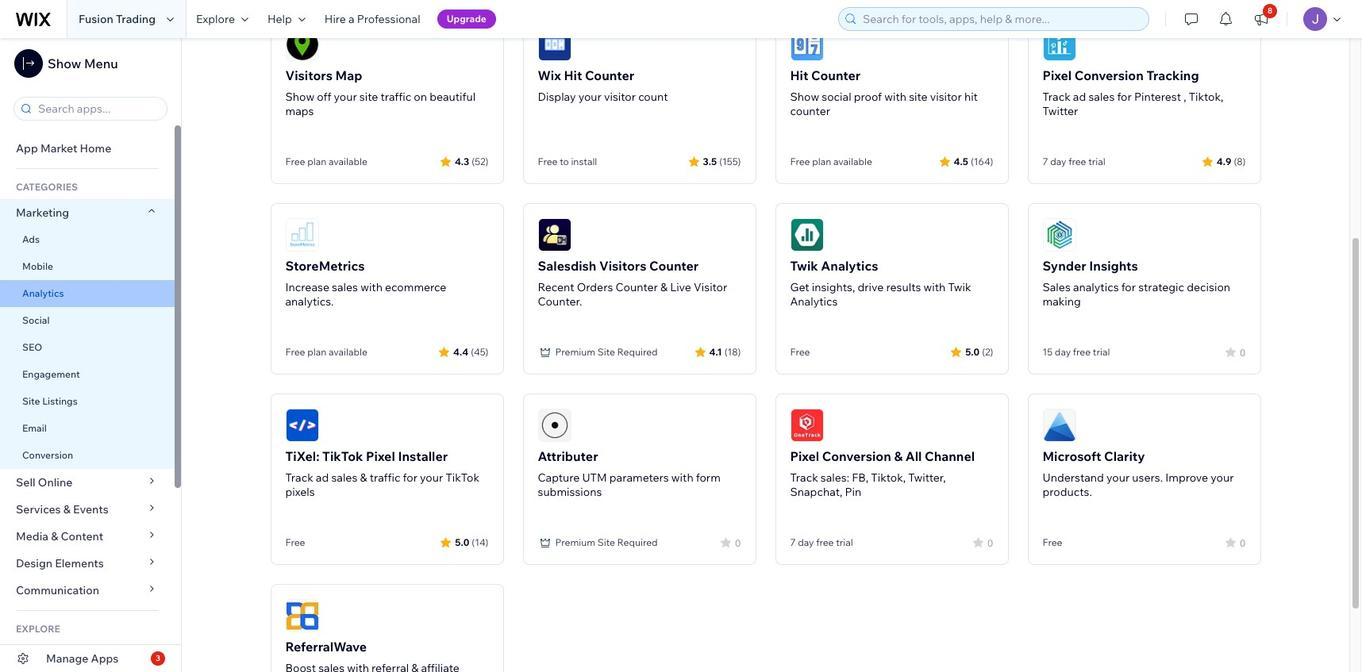 Task type: locate. For each thing, give the bounding box(es) containing it.
insights
[[1090, 258, 1139, 274]]

off
[[317, 90, 331, 104]]

1 horizontal spatial conversion
[[823, 449, 892, 465]]

visitors up off
[[285, 68, 333, 83]]

counter right wix at the top
[[585, 68, 635, 83]]

free plan available for increase
[[285, 346, 368, 358]]

premium site required down "orders"
[[555, 346, 658, 358]]

2 vertical spatial free
[[817, 537, 834, 549]]

a
[[349, 12, 355, 26]]

twik up "get"
[[791, 258, 819, 274]]

tiktok, right fb,
[[871, 471, 906, 485]]

traffic
[[381, 90, 412, 104], [370, 471, 401, 485]]

available down analytics.
[[329, 346, 368, 358]]

your
[[334, 90, 357, 104], [579, 90, 602, 104], [420, 471, 443, 485], [1107, 471, 1130, 485], [1211, 471, 1234, 485]]

analytics up insights,
[[821, 258, 879, 274]]

site down submissions
[[598, 537, 615, 549]]

1 horizontal spatial show
[[285, 90, 315, 104]]

events
[[73, 503, 109, 517]]

& left all
[[895, 449, 903, 465]]

1 premium site required from the top
[[555, 346, 658, 358]]

2 horizontal spatial pixel
[[1043, 68, 1072, 83]]

1 horizontal spatial ad
[[1074, 90, 1087, 104]]

2 vertical spatial day
[[798, 537, 814, 549]]

for down the insights
[[1122, 280, 1136, 295]]

beautiful
[[430, 90, 476, 104]]

7
[[1043, 156, 1049, 168], [791, 537, 796, 549]]

hit counter logo image
[[791, 28, 824, 61]]

1 horizontal spatial tiktok,
[[1189, 90, 1224, 104]]

counter
[[585, 68, 635, 83], [812, 68, 861, 83], [650, 258, 699, 274], [616, 280, 658, 295]]

day down twitter
[[1051, 156, 1067, 168]]

day right 15
[[1055, 346, 1071, 358]]

plan down maps
[[307, 156, 327, 168]]

2 horizontal spatial show
[[791, 90, 820, 104]]

show left "menu" at the top left of the page
[[48, 56, 81, 71]]

pin
[[845, 485, 862, 500]]

show inside visitors map show off your site traffic on beautiful maps
[[285, 90, 315, 104]]

free for analytics
[[1074, 346, 1091, 358]]

visitor
[[604, 90, 636, 104], [930, 90, 962, 104]]

marketing link
[[0, 199, 175, 226]]

0 horizontal spatial 7
[[791, 537, 796, 549]]

for left pinterest
[[1118, 90, 1132, 104]]

free plan available down maps
[[285, 156, 368, 168]]

7 for pixel conversion tracking
[[1043, 156, 1049, 168]]

products.
[[1043, 485, 1093, 500]]

0 horizontal spatial tiktok
[[323, 449, 363, 465]]

1 vertical spatial 7 day free trial
[[791, 537, 853, 549]]

day for synder insights
[[1055, 346, 1071, 358]]

premium site required for visitors
[[555, 346, 658, 358]]

free down "get"
[[791, 346, 810, 358]]

premium for capture
[[555, 537, 596, 549]]

& right pixels
[[360, 471, 367, 485]]

available
[[329, 156, 368, 168], [834, 156, 873, 168], [329, 346, 368, 358]]

free down counter
[[791, 156, 810, 168]]

7 day free trial for pixel conversion & all channel
[[791, 537, 853, 549]]

1 horizontal spatial 7
[[1043, 156, 1049, 168]]

capture
[[538, 471, 580, 485]]

plan down analytics.
[[307, 346, 327, 358]]

available down proof
[[834, 156, 873, 168]]

day down snapchat,
[[798, 537, 814, 549]]

analytics left drive
[[791, 295, 838, 309]]

1 horizontal spatial hit
[[791, 68, 809, 83]]

15 day free trial
[[1043, 346, 1110, 358]]

free left "to"
[[538, 156, 558, 168]]

free down snapchat,
[[817, 537, 834, 549]]

5.0 (14)
[[455, 536, 489, 548]]

premium down counter.
[[555, 346, 596, 358]]

for down the installer
[[403, 471, 418, 485]]

1 vertical spatial visitors
[[600, 258, 647, 274]]

1 vertical spatial 5.0
[[455, 536, 470, 548]]

communication link
[[0, 577, 175, 604]]

visitor inside hit counter show social proof with site visitor hit counter
[[930, 90, 962, 104]]

1 horizontal spatial pixel
[[791, 449, 820, 465]]

0 vertical spatial traffic
[[381, 90, 412, 104]]

twik right results
[[948, 280, 972, 295]]

0 horizontal spatial show
[[48, 56, 81, 71]]

required for utm
[[618, 537, 658, 549]]

0 horizontal spatial visitor
[[604, 90, 636, 104]]

0 vertical spatial sales
[[1089, 90, 1115, 104]]

show left off
[[285, 90, 315, 104]]

sales inside storemetrics increase sales with ecommerce analytics.
[[332, 280, 358, 295]]

trial down pixel conversion tracking track ad sales for pinterest , tiktok, twitter
[[1089, 156, 1106, 168]]

0 vertical spatial required
[[618, 346, 658, 358]]

media
[[16, 530, 48, 544]]

fb,
[[852, 471, 869, 485]]

5.0 left the (2)
[[966, 346, 980, 358]]

0 vertical spatial tiktok,
[[1189, 90, 1224, 104]]

utm
[[582, 471, 607, 485]]

trial for track
[[1089, 156, 1106, 168]]

free plan available down counter
[[791, 156, 873, 168]]

4.9
[[1217, 155, 1232, 167]]

0 horizontal spatial hit
[[564, 68, 582, 83]]

wix
[[538, 68, 561, 83]]

hit down hit counter logo
[[791, 68, 809, 83]]

4.5 (164)
[[954, 155, 994, 167]]

trial
[[1089, 156, 1106, 168], [1093, 346, 1110, 358], [836, 537, 853, 549]]

attributer capture utm parameters with form submissions
[[538, 449, 721, 500]]

0 for with
[[735, 537, 741, 549]]

1 vertical spatial 7
[[791, 537, 796, 549]]

wix hit counter logo image
[[538, 28, 571, 61]]

hire a professional link
[[315, 0, 430, 38]]

0 horizontal spatial conversion
[[22, 449, 73, 461]]

conversion up fb,
[[823, 449, 892, 465]]

required
[[618, 346, 658, 358], [618, 537, 658, 549]]

site down "orders"
[[598, 346, 615, 358]]

site inside sidebar 'element'
[[22, 395, 40, 407]]

,
[[1184, 90, 1187, 104]]

& right 'media' on the bottom left of the page
[[51, 530, 58, 544]]

free down twitter
[[1069, 156, 1087, 168]]

ad down pixel conversion tracking logo
[[1074, 90, 1087, 104]]

sales right pixels
[[331, 471, 358, 485]]

0 vertical spatial 7
[[1043, 156, 1049, 168]]

pixel down pixel conversion & all channel logo
[[791, 449, 820, 465]]

ad
[[1074, 90, 1087, 104], [316, 471, 329, 485]]

your right improve at right bottom
[[1211, 471, 1234, 485]]

1 vertical spatial day
[[1055, 346, 1071, 358]]

for
[[1118, 90, 1132, 104], [1122, 280, 1136, 295], [403, 471, 418, 485]]

free plan available down analytics.
[[285, 346, 368, 358]]

visitors inside visitors map show off your site traffic on beautiful maps
[[285, 68, 333, 83]]

conversion up pinterest
[[1075, 68, 1144, 83]]

counter up social
[[812, 68, 861, 83]]

required down parameters on the bottom left of page
[[618, 537, 658, 549]]

traffic down the installer
[[370, 471, 401, 485]]

help
[[268, 12, 292, 26]]

ad inside pixel conversion tracking track ad sales for pinterest , tiktok, twitter
[[1074, 90, 1087, 104]]

1 vertical spatial sales
[[332, 280, 358, 295]]

strategic
[[1139, 280, 1185, 295]]

trial right 15
[[1093, 346, 1110, 358]]

premium site required
[[555, 346, 658, 358], [555, 537, 658, 549]]

for inside synder insights sales analytics for strategic decision making
[[1122, 280, 1136, 295]]

0 horizontal spatial visitors
[[285, 68, 333, 83]]

0 vertical spatial day
[[1051, 156, 1067, 168]]

sidebar element
[[0, 38, 182, 673]]

twik analytics logo image
[[791, 218, 824, 252]]

2 site from the left
[[909, 90, 928, 104]]

7 day free trial down snapchat,
[[791, 537, 853, 549]]

salesdish visitors counter logo image
[[538, 218, 571, 252]]

your inside the tixel: tiktok pixel installer track ad sales & traffic for your tiktok pixels
[[420, 471, 443, 485]]

free
[[1069, 156, 1087, 168], [1074, 346, 1091, 358], [817, 537, 834, 549]]

visitors up "orders"
[[600, 258, 647, 274]]

show inside hit counter show social proof with site visitor hit counter
[[791, 90, 820, 104]]

5.0 for twik analytics
[[966, 346, 980, 358]]

pixel inside pixel conversion & all channel track sales: fb, tiktok, twitter, snapchat, pin
[[791, 449, 820, 465]]

1 vertical spatial premium
[[555, 537, 596, 549]]

sell online link
[[0, 469, 175, 496]]

your right 'display'
[[579, 90, 602, 104]]

Search apps... field
[[33, 98, 162, 120]]

track down pixel conversion tracking logo
[[1043, 90, 1071, 104]]

design elements link
[[0, 550, 175, 577]]

visitor left hit
[[930, 90, 962, 104]]

0 vertical spatial 5.0
[[966, 346, 980, 358]]

premium site required down submissions
[[555, 537, 658, 549]]

site up email
[[22, 395, 40, 407]]

0 horizontal spatial tiktok,
[[871, 471, 906, 485]]

site for attributer
[[598, 537, 615, 549]]

0 vertical spatial twik
[[791, 258, 819, 274]]

0 vertical spatial for
[[1118, 90, 1132, 104]]

hire a professional
[[325, 12, 421, 26]]

1 visitor from the left
[[604, 90, 636, 104]]

sales
[[1043, 280, 1071, 295]]

1 horizontal spatial site
[[909, 90, 928, 104]]

maps
[[285, 104, 314, 118]]

1 vertical spatial premium site required
[[555, 537, 658, 549]]

sales right twitter
[[1089, 90, 1115, 104]]

5.0 for tixel: tiktok pixel installer
[[455, 536, 470, 548]]

1 vertical spatial tiktok,
[[871, 471, 906, 485]]

0 horizontal spatial 5.0
[[455, 536, 470, 548]]

2 horizontal spatial conversion
[[1075, 68, 1144, 83]]

7 down twitter
[[1043, 156, 1049, 168]]

app market home link
[[0, 135, 175, 162]]

your down the installer
[[420, 471, 443, 485]]

1 horizontal spatial track
[[791, 471, 819, 485]]

free plan available
[[285, 156, 368, 168], [791, 156, 873, 168], [285, 346, 368, 358]]

explore
[[196, 12, 235, 26]]

categories
[[16, 181, 78, 193]]

traffic left on
[[381, 90, 412, 104]]

day for pixel conversion & all channel
[[798, 537, 814, 549]]

0 vertical spatial ad
[[1074, 90, 1087, 104]]

0 for for
[[1240, 347, 1246, 359]]

pixel inside pixel conversion tracking track ad sales for pinterest , tiktok, twitter
[[1043, 68, 1072, 83]]

pixel down pixel conversion tracking logo
[[1043, 68, 1072, 83]]

plan for increase
[[307, 346, 327, 358]]

menu
[[84, 56, 118, 71]]

0 vertical spatial tiktok
[[323, 449, 363, 465]]

show left social
[[791, 90, 820, 104]]

site down map
[[360, 90, 378, 104]]

your inside wix hit counter display your visitor count
[[579, 90, 602, 104]]

(2)
[[982, 346, 994, 358]]

parameters
[[610, 471, 669, 485]]

trial down pin
[[836, 537, 853, 549]]

2 vertical spatial trial
[[836, 537, 853, 549]]

site inside visitors map show off your site traffic on beautiful maps
[[360, 90, 378, 104]]

1 required from the top
[[618, 346, 658, 358]]

2 vertical spatial for
[[403, 471, 418, 485]]

1 site from the left
[[360, 90, 378, 104]]

manage apps
[[46, 652, 119, 666]]

2 vertical spatial site
[[598, 537, 615, 549]]

(18)
[[725, 346, 741, 358]]

sales inside the tixel: tiktok pixel installer track ad sales & traffic for your tiktok pixels
[[331, 471, 358, 485]]

4.1
[[710, 346, 722, 358]]

free plan available for map
[[285, 156, 368, 168]]

0 horizontal spatial track
[[285, 471, 313, 485]]

tiktok,
[[1189, 90, 1224, 104], [871, 471, 906, 485]]

1 vertical spatial tiktok
[[446, 471, 480, 485]]

track down tixel:
[[285, 471, 313, 485]]

analytics down mobile
[[22, 287, 64, 299]]

0 vertical spatial visitors
[[285, 68, 333, 83]]

conversion for &
[[823, 449, 892, 465]]

track left sales:
[[791, 471, 819, 485]]

with left ecommerce
[[361, 280, 383, 295]]

tiktok
[[323, 449, 363, 465], [446, 471, 480, 485]]

track inside the tixel: tiktok pixel installer track ad sales & traffic for your tiktok pixels
[[285, 471, 313, 485]]

visitors map show off your site traffic on beautiful maps
[[285, 68, 476, 118]]

with right results
[[924, 280, 946, 295]]

1 premium from the top
[[555, 346, 596, 358]]

pixel conversion & all channel logo image
[[791, 409, 824, 442]]

1 horizontal spatial visitors
[[600, 258, 647, 274]]

with right proof
[[885, 90, 907, 104]]

1 vertical spatial trial
[[1093, 346, 1110, 358]]

track inside pixel conversion tracking track ad sales for pinterest , tiktok, twitter
[[1043, 90, 1071, 104]]

counter.
[[538, 295, 582, 309]]

1 horizontal spatial 7 day free trial
[[1043, 156, 1106, 168]]

1 horizontal spatial visitor
[[930, 90, 962, 104]]

hit
[[564, 68, 582, 83], [791, 68, 809, 83]]

track
[[1043, 90, 1071, 104], [285, 471, 313, 485], [791, 471, 819, 485]]

pixel left the installer
[[366, 449, 395, 465]]

3.5
[[703, 155, 717, 167]]

0 horizontal spatial ad
[[316, 471, 329, 485]]

1 vertical spatial site
[[22, 395, 40, 407]]

1 horizontal spatial 5.0
[[966, 346, 980, 358]]

analytics
[[821, 258, 879, 274], [22, 287, 64, 299], [791, 295, 838, 309]]

1 vertical spatial ad
[[316, 471, 329, 485]]

tracking
[[1147, 68, 1200, 83]]

0 for channel
[[988, 537, 994, 549]]

clarity
[[1105, 449, 1146, 465]]

counter inside hit counter show social proof with site visitor hit counter
[[812, 68, 861, 83]]

7 down snapchat,
[[791, 537, 796, 549]]

required down salesdish visitors counter recent orders counter & live visitor counter.
[[618, 346, 658, 358]]

1 vertical spatial traffic
[[370, 471, 401, 485]]

2 visitor from the left
[[930, 90, 962, 104]]

ad right pixels
[[316, 471, 329, 485]]

visitor inside wix hit counter display your visitor count
[[604, 90, 636, 104]]

attributer logo image
[[538, 409, 571, 442]]

0 vertical spatial free
[[1069, 156, 1087, 168]]

tiktok, inside pixel conversion tracking track ad sales for pinterest , tiktok, twitter
[[1189, 90, 1224, 104]]

hire
[[325, 12, 346, 26]]

counter right "orders"
[[616, 280, 658, 295]]

premium for visitors
[[555, 346, 596, 358]]

hit right wix at the top
[[564, 68, 582, 83]]

premium site required for capture
[[555, 537, 658, 549]]

0 vertical spatial premium site required
[[555, 346, 658, 358]]

design elements
[[16, 557, 104, 571]]

2 required from the top
[[618, 537, 658, 549]]

2 premium from the top
[[555, 537, 596, 549]]

with left form
[[672, 471, 694, 485]]

free down pixels
[[285, 537, 305, 549]]

0 horizontal spatial pixel
[[366, 449, 395, 465]]

7 day free trial down twitter
[[1043, 156, 1106, 168]]

0 vertical spatial 7 day free trial
[[1043, 156, 1106, 168]]

site inside hit counter show social proof with site visitor hit counter
[[909, 90, 928, 104]]

0 vertical spatial trial
[[1089, 156, 1106, 168]]

day
[[1051, 156, 1067, 168], [1055, 346, 1071, 358], [798, 537, 814, 549]]

1 vertical spatial required
[[618, 537, 658, 549]]

1 vertical spatial free
[[1074, 346, 1091, 358]]

0 vertical spatial site
[[598, 346, 615, 358]]

conversion inside pixel conversion & all channel track sales: fb, tiktok, twitter, snapchat, pin
[[823, 449, 892, 465]]

(155)
[[720, 155, 741, 167]]

plan for counter
[[813, 156, 832, 168]]

2 horizontal spatial track
[[1043, 90, 1071, 104]]

7 day free trial for pixel conversion tracking
[[1043, 156, 1106, 168]]

conversion inside pixel conversion tracking track ad sales for pinterest , tiktok, twitter
[[1075, 68, 1144, 83]]

tiktok right tixel:
[[323, 449, 363, 465]]

available down off
[[329, 156, 368, 168]]

increase
[[285, 280, 330, 295]]

show
[[48, 56, 81, 71], [285, 90, 315, 104], [791, 90, 820, 104]]

2 hit from the left
[[791, 68, 809, 83]]

premium down submissions
[[555, 537, 596, 549]]

1 horizontal spatial tiktok
[[446, 471, 480, 485]]

2 vertical spatial sales
[[331, 471, 358, 485]]

microsoft clarity logo image
[[1043, 409, 1076, 442]]

0 vertical spatial premium
[[555, 346, 596, 358]]

all
[[906, 449, 922, 465]]

sales down storemetrics
[[332, 280, 358, 295]]

show inside button
[[48, 56, 81, 71]]

show menu
[[48, 56, 118, 71]]

tiktok down the installer
[[446, 471, 480, 485]]

tiktok, right ,
[[1189, 90, 1224, 104]]

sell
[[16, 476, 35, 490]]

1 vertical spatial for
[[1122, 280, 1136, 295]]

making
[[1043, 295, 1081, 309]]

drive
[[858, 280, 884, 295]]

conversion up sell online
[[22, 449, 73, 461]]

free right 15
[[1074, 346, 1091, 358]]

1 hit from the left
[[564, 68, 582, 83]]

& inside pixel conversion & all channel track sales: fb, tiktok, twitter, snapchat, pin
[[895, 449, 903, 465]]

hit counter show social proof with site visitor hit counter
[[791, 68, 978, 118]]

show menu button
[[14, 49, 118, 78]]

0 horizontal spatial 7 day free trial
[[791, 537, 853, 549]]

site
[[598, 346, 615, 358], [22, 395, 40, 407], [598, 537, 615, 549]]

site right proof
[[909, 90, 928, 104]]

pixel inside the tixel: tiktok pixel installer track ad sales & traffic for your tiktok pixels
[[366, 449, 395, 465]]

ads link
[[0, 226, 175, 253]]

Search for tools, apps, help & more... field
[[858, 8, 1144, 30]]

your right off
[[334, 90, 357, 104]]

0
[[1240, 347, 1246, 359], [735, 537, 741, 549], [988, 537, 994, 549], [1240, 537, 1246, 549]]

visitor left count
[[604, 90, 636, 104]]

2 premium site required from the top
[[555, 537, 658, 549]]

counter inside wix hit counter display your visitor count
[[585, 68, 635, 83]]

0 horizontal spatial site
[[360, 90, 378, 104]]

& left live
[[661, 280, 668, 295]]

5.0 left (14)
[[455, 536, 470, 548]]

traffic inside visitors map show off your site traffic on beautiful maps
[[381, 90, 412, 104]]

plan down counter
[[813, 156, 832, 168]]

1 vertical spatial twik
[[948, 280, 972, 295]]



Task type: describe. For each thing, give the bounding box(es) containing it.
live
[[670, 280, 692, 295]]

seo
[[22, 341, 42, 353]]

synder insights logo image
[[1043, 218, 1076, 252]]

ad inside the tixel: tiktok pixel installer track ad sales & traffic for your tiktok pixels
[[316, 471, 329, 485]]

conversion link
[[0, 442, 175, 469]]

with inside the twik analytics get insights, drive results with twik analytics
[[924, 280, 946, 295]]

upgrade button
[[437, 10, 496, 29]]

free for track
[[1069, 156, 1087, 168]]

available for increase
[[329, 346, 368, 358]]

hit
[[965, 90, 978, 104]]

get
[[791, 280, 810, 295]]

for inside pixel conversion tracking track ad sales for pinterest , tiktok, twitter
[[1118, 90, 1132, 104]]

synder
[[1043, 258, 1087, 274]]

for inside the tixel: tiktok pixel installer track ad sales & traffic for your tiktok pixels
[[403, 471, 418, 485]]

trial for all
[[836, 537, 853, 549]]

tiktok, inside pixel conversion & all channel track sales: fb, tiktok, twitter, snapchat, pin
[[871, 471, 906, 485]]

fusion
[[79, 12, 113, 26]]

app market home
[[16, 141, 111, 156]]

show for hit counter
[[791, 90, 820, 104]]

insights,
[[812, 280, 856, 295]]

with inside storemetrics increase sales with ecommerce analytics.
[[361, 280, 383, 295]]

visitor
[[694, 280, 728, 295]]

app
[[16, 141, 38, 156]]

pixel conversion & all channel track sales: fb, tiktok, twitter, snapchat, pin
[[791, 449, 975, 500]]

free plan available for counter
[[791, 156, 873, 168]]

& left events at the bottom of page
[[63, 503, 71, 517]]

0 for users.
[[1240, 537, 1246, 549]]

traffic inside the tixel: tiktok pixel installer track ad sales & traffic for your tiktok pixels
[[370, 471, 401, 485]]

tixel: tiktok pixel installer logo image
[[285, 409, 319, 442]]

4.3
[[455, 155, 470, 167]]

day for pixel conversion tracking
[[1051, 156, 1067, 168]]

media & content link
[[0, 523, 175, 550]]

online
[[38, 476, 73, 490]]

salesdish visitors counter recent orders counter & live visitor counter.
[[538, 258, 728, 309]]

salesdish
[[538, 258, 597, 274]]

tixel:
[[285, 449, 320, 465]]

8 button
[[1244, 0, 1279, 38]]

with inside attributer capture utm parameters with form submissions
[[672, 471, 694, 485]]

decision
[[1187, 280, 1231, 295]]

engagement
[[22, 368, 80, 380]]

mobile
[[22, 260, 53, 272]]

free for all
[[817, 537, 834, 549]]

form
[[696, 471, 721, 485]]

email link
[[0, 415, 175, 442]]

count
[[639, 90, 668, 104]]

free down maps
[[285, 156, 305, 168]]

4.5
[[954, 155, 969, 167]]

0 horizontal spatial twik
[[791, 258, 819, 274]]

pixel conversion tracking logo image
[[1043, 28, 1076, 61]]

social
[[822, 90, 852, 104]]

submissions
[[538, 485, 602, 500]]

marketing
[[16, 206, 69, 220]]

recent
[[538, 280, 575, 295]]

pixels
[[285, 485, 315, 500]]

attributer
[[538, 449, 598, 465]]

1 horizontal spatial twik
[[948, 280, 972, 295]]

site listings
[[22, 395, 78, 407]]

map
[[336, 68, 362, 83]]

& inside the tixel: tiktok pixel installer track ad sales & traffic for your tiktok pixels
[[360, 471, 367, 485]]

display
[[538, 90, 576, 104]]

trading
[[116, 12, 156, 26]]

professional
[[357, 12, 421, 26]]

your inside visitors map show off your site traffic on beautiful maps
[[334, 90, 357, 104]]

media & content
[[16, 530, 103, 544]]

visitors map logo image
[[285, 28, 319, 61]]

7 for pixel conversion & all channel
[[791, 537, 796, 549]]

market
[[40, 141, 77, 156]]

(52)
[[472, 155, 489, 167]]

4.9 (8)
[[1217, 155, 1246, 167]]

fusion trading
[[79, 12, 156, 26]]

free down analytics.
[[285, 346, 305, 358]]

sales inside pixel conversion tracking track ad sales for pinterest , tiktok, twitter
[[1089, 90, 1115, 104]]

analytics.
[[285, 295, 334, 309]]

pixel for pixel conversion & all channel
[[791, 449, 820, 465]]

available for counter
[[834, 156, 873, 168]]

available for map
[[329, 156, 368, 168]]

communication
[[16, 584, 102, 598]]

required for counter
[[618, 346, 658, 358]]

counter up live
[[650, 258, 699, 274]]

ecommerce
[[385, 280, 447, 295]]

social link
[[0, 307, 175, 334]]

with inside hit counter show social proof with site visitor hit counter
[[885, 90, 907, 104]]

(45)
[[471, 346, 489, 358]]

storemetrics logo image
[[285, 218, 319, 252]]

engagement link
[[0, 361, 175, 388]]

4.4
[[453, 346, 469, 358]]

on
[[414, 90, 427, 104]]

your down clarity
[[1107, 471, 1130, 485]]

services & events link
[[0, 496, 175, 523]]

synder insights sales analytics for strategic decision making
[[1043, 258, 1231, 309]]

show for visitors map
[[285, 90, 315, 104]]

8
[[1268, 6, 1273, 16]]

install
[[571, 156, 597, 168]]

visitors inside salesdish visitors counter recent orders counter & live visitor counter.
[[600, 258, 647, 274]]

pixel for pixel conversion tracking
[[1043, 68, 1072, 83]]

referralwave logo image
[[285, 600, 319, 633]]

to
[[560, 156, 569, 168]]

conversion inside sidebar 'element'
[[22, 449, 73, 461]]

(164)
[[971, 155, 994, 167]]

sell online
[[16, 476, 73, 490]]

hit inside wix hit counter display your visitor count
[[564, 68, 582, 83]]

listings
[[42, 395, 78, 407]]

plan for map
[[307, 156, 327, 168]]

analytics inside sidebar 'element'
[[22, 287, 64, 299]]

site for salesdish
[[598, 346, 615, 358]]

help button
[[258, 0, 315, 38]]

services
[[16, 503, 61, 517]]

hit inside hit counter show social proof with site visitor hit counter
[[791, 68, 809, 83]]

twitter,
[[909, 471, 946, 485]]

installer
[[398, 449, 448, 465]]

(14)
[[472, 536, 489, 548]]

mobile link
[[0, 253, 175, 280]]

users.
[[1133, 471, 1163, 485]]

trial for analytics
[[1093, 346, 1110, 358]]

wix hit counter display your visitor count
[[538, 68, 668, 104]]

social
[[22, 314, 50, 326]]

upgrade
[[447, 13, 487, 25]]

referralwave
[[285, 639, 367, 655]]

home
[[80, 141, 111, 156]]

(8)
[[1234, 155, 1246, 167]]

& inside salesdish visitors counter recent orders counter & live visitor counter.
[[661, 280, 668, 295]]

analytics link
[[0, 280, 175, 307]]

content
[[61, 530, 103, 544]]

twitter
[[1043, 104, 1079, 118]]

conversion for tracking
[[1075, 68, 1144, 83]]

sales:
[[821, 471, 850, 485]]

track inside pixel conversion & all channel track sales: fb, tiktok, twitter, snapchat, pin
[[791, 471, 819, 485]]

free down products.
[[1043, 537, 1063, 549]]

tixel: tiktok pixel installer track ad sales & traffic for your tiktok pixels
[[285, 449, 480, 500]]

improve
[[1166, 471, 1209, 485]]

15
[[1043, 346, 1053, 358]]



Task type: vqa. For each thing, say whether or not it's contained in the screenshot.


